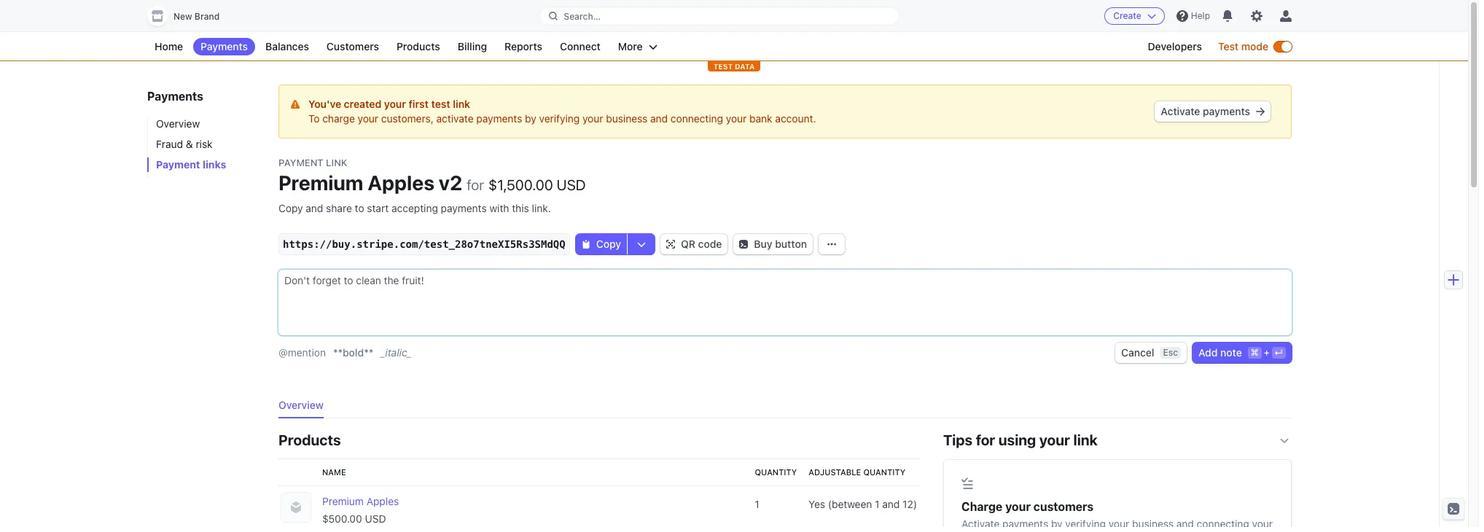 Task type: describe. For each thing, give the bounding box(es) containing it.
tips for using your link
[[943, 432, 1098, 448]]

@
[[278, 346, 288, 359]]

don't forget to clean the fruit!
[[284, 274, 424, 287]]

customers,
[[381, 112, 434, 125]]

Search… search field
[[540, 7, 899, 25]]

fruit!
[[402, 274, 424, 287]]

copy for copy
[[596, 238, 621, 250]]

↵
[[1275, 347, 1283, 358]]

1 _ from the left
[[381, 346, 385, 359]]

payment for payment links
[[156, 158, 200, 171]]

balances
[[265, 40, 309, 52]]

v2
[[439, 171, 462, 195]]

payments down v2
[[441, 202, 487, 214]]

apples inside premium apples $500.00 usd
[[367, 495, 399, 507]]

developers
[[1148, 40, 1202, 52]]

buy button
[[754, 238, 807, 250]]

svg image for copy
[[582, 240, 590, 249]]

create button
[[1105, 7, 1165, 25]]

payments link
[[193, 38, 255, 55]]

payments inside you've created your first test link to charge your customers, activate payments by verifying your business and connecting your bank account.
[[476, 112, 522, 125]]

created
[[344, 98, 381, 110]]

customers link
[[319, 38, 386, 55]]

connect
[[560, 40, 601, 52]]

search…
[[564, 11, 601, 22]]

qr
[[681, 238, 696, 250]]

overview button
[[278, 395, 332, 418]]

code
[[698, 238, 722, 250]]

yes
[[809, 498, 825, 510]]

qr code button
[[661, 234, 728, 254]]

premium inside payment link premium apples v2 for $1,500.00 usd
[[278, 171, 363, 195]]

(between
[[828, 498, 872, 510]]

mention
[[288, 346, 326, 359]]

to
[[308, 112, 320, 125]]

risk
[[196, 138, 213, 150]]

forget
[[313, 274, 341, 287]]

using
[[999, 432, 1036, 448]]

test
[[431, 98, 450, 110]]

1 ** from the left
[[333, 346, 343, 359]]

⌘ + ↵
[[1251, 347, 1283, 358]]

2 svg image from the left
[[827, 240, 836, 249]]

you've
[[308, 98, 341, 110]]

balances link
[[258, 38, 316, 55]]

new
[[174, 11, 192, 22]]

activate
[[436, 112, 474, 125]]

copy for copy and share to start accepting payments with this link.
[[278, 202, 303, 214]]

link
[[326, 157, 347, 168]]

activate payments
[[1161, 105, 1250, 117]]

add
[[1199, 346, 1218, 359]]

activate
[[1161, 105, 1200, 117]]

bank
[[750, 112, 773, 125]]

italic
[[385, 346, 407, 359]]

for inside payment link premium apples v2 for $1,500.00 usd
[[467, 176, 484, 193]]

0 vertical spatial products
[[397, 40, 440, 52]]

home
[[155, 40, 183, 52]]

$1,500.00
[[489, 176, 553, 193]]

account.
[[775, 112, 816, 125]]

your down created
[[358, 112, 378, 125]]

to inside field
[[344, 274, 353, 287]]

your right using
[[1039, 432, 1070, 448]]

premium apples $500.00 usd
[[322, 495, 399, 525]]

this
[[512, 202, 529, 214]]

clean
[[356, 274, 381, 287]]

billing
[[458, 40, 487, 52]]

add note
[[1199, 346, 1242, 359]]

premium inside premium apples $500.00 usd
[[322, 495, 364, 507]]

billing link
[[450, 38, 494, 55]]

2 horizontal spatial and
[[882, 498, 900, 510]]

new brand
[[174, 11, 220, 22]]

2 ** from the left
[[364, 346, 373, 359]]

links
[[203, 158, 226, 171]]

apples inside payment link premium apples v2 for $1,500.00 usd
[[368, 171, 435, 195]]

cancel
[[1121, 346, 1154, 359]]

help button
[[1171, 4, 1216, 28]]

connecting
[[671, 112, 723, 125]]

&
[[186, 138, 193, 150]]

more
[[618, 40, 643, 52]]

charge your customers
[[962, 500, 1094, 513]]

usd inside premium apples $500.00 usd
[[365, 513, 386, 525]]

12)
[[903, 498, 917, 510]]

reports
[[505, 40, 542, 52]]

share
[[326, 202, 352, 214]]

1 vertical spatial for
[[976, 432, 995, 448]]

@ mention ** bold ** _ italic _
[[278, 346, 412, 359]]

bold
[[343, 346, 364, 359]]

overview link
[[147, 117, 264, 131]]

$500.00
[[322, 513, 362, 525]]

connect link
[[553, 38, 608, 55]]

1 vertical spatial payments
[[147, 90, 203, 103]]

more button
[[611, 38, 665, 55]]

+
[[1264, 347, 1270, 358]]

svg image for activate payments
[[1256, 107, 1265, 116]]

copy and share to start accepting payments with this link.
[[278, 202, 551, 214]]



Task type: vqa. For each thing, say whether or not it's contained in the screenshot.
All payments link
no



Task type: locate. For each thing, give the bounding box(es) containing it.
0 vertical spatial to
[[355, 202, 364, 214]]

svg image inside 'buy button' button
[[740, 240, 748, 249]]

1 vertical spatial apples
[[367, 495, 399, 507]]

your
[[384, 98, 406, 110], [358, 112, 378, 125], [582, 112, 603, 125], [726, 112, 747, 125], [1039, 432, 1070, 448], [1005, 500, 1031, 513]]

reports link
[[497, 38, 550, 55]]

fraud & risk link
[[147, 137, 264, 152]]

your right charge
[[1005, 500, 1031, 513]]

1 left 'yes'
[[755, 498, 760, 510]]

products left 'billing'
[[397, 40, 440, 52]]

link
[[453, 98, 470, 110], [1073, 432, 1098, 448]]

to left clean
[[344, 274, 353, 287]]

payment inside "link"
[[156, 158, 200, 171]]

products link
[[389, 38, 447, 55]]

qr code
[[681, 238, 722, 250]]

svg image for buy button
[[740, 240, 748, 249]]

don't
[[284, 274, 310, 287]]

create
[[1113, 10, 1142, 21]]

payments up the overview link
[[147, 90, 203, 103]]

1 svg image from the left
[[637, 240, 646, 249]]

customers
[[327, 40, 379, 52]]

verifying
[[539, 112, 580, 125]]

1
[[755, 498, 760, 510], [875, 498, 880, 510]]

1 horizontal spatial for
[[976, 432, 995, 448]]

0 horizontal spatial quantity
[[755, 467, 797, 477]]

1 horizontal spatial products
[[397, 40, 440, 52]]

test
[[713, 62, 733, 71]]

0 vertical spatial usd
[[557, 176, 586, 193]]

payment for payment link premium apples v2 for $1,500.00 usd
[[278, 157, 323, 168]]

payment links
[[156, 158, 226, 171]]

to left start
[[355, 202, 364, 214]]

usd
[[557, 176, 586, 193], [365, 513, 386, 525]]

1 horizontal spatial payment
[[278, 157, 323, 168]]

2 quantity from the left
[[863, 467, 906, 477]]

home link
[[147, 38, 190, 55]]

for
[[467, 176, 484, 193], [976, 432, 995, 448]]

and left 12)
[[882, 498, 900, 510]]

payments
[[201, 40, 248, 52], [147, 90, 203, 103]]

with
[[490, 202, 509, 214]]

adjustable
[[809, 467, 861, 477]]

first
[[409, 98, 429, 110]]

0 horizontal spatial to
[[344, 274, 353, 287]]

0 horizontal spatial copy
[[278, 202, 303, 214]]

0 horizontal spatial overview
[[156, 117, 200, 130]]

svg image
[[637, 240, 646, 249], [827, 240, 836, 249]]

accepting
[[392, 202, 438, 214]]

payment links link
[[147, 157, 264, 172]]

link inside you've created your first test link to charge your customers, activate payments by verifying your business and connecting your bank account.
[[453, 98, 470, 110]]

1 vertical spatial copy
[[596, 238, 621, 250]]

Search… text field
[[540, 7, 899, 25]]

0 horizontal spatial svg image
[[637, 240, 646, 249]]

svg image right button
[[827, 240, 836, 249]]

and
[[650, 112, 668, 125], [306, 202, 323, 214], [882, 498, 900, 510]]

1 right (between
[[875, 498, 880, 510]]

adjustable quantity
[[809, 467, 906, 477]]

0 vertical spatial and
[[650, 112, 668, 125]]

1 1 from the left
[[755, 498, 760, 510]]

tips
[[943, 432, 973, 448]]

premium down link
[[278, 171, 363, 195]]

1 vertical spatial usd
[[365, 513, 386, 525]]

your up customers,
[[384, 98, 406, 110]]

1 vertical spatial to
[[344, 274, 353, 287]]

test
[[1218, 40, 1239, 52]]

test mode
[[1218, 40, 1269, 52]]

0 horizontal spatial products
[[278, 432, 341, 448]]

esc
[[1163, 347, 1178, 358]]

payment link premium apples v2 for $1,500.00 usd
[[278, 157, 586, 195]]

1 vertical spatial link
[[1073, 432, 1098, 448]]

payments left by
[[476, 112, 522, 125]]

overview down mention
[[278, 399, 324, 411]]

link up activate
[[453, 98, 470, 110]]

0 horizontal spatial payment
[[156, 158, 200, 171]]

1 horizontal spatial usd
[[557, 176, 586, 193]]

premium up $500.00
[[322, 495, 364, 507]]

apples
[[368, 171, 435, 195], [367, 495, 399, 507]]

** left italic
[[364, 346, 373, 359]]

yes (between 1 and 12)
[[809, 498, 917, 510]]

to
[[355, 202, 364, 214], [344, 274, 353, 287]]

Don't forget to clean the fruit! field
[[284, 273, 1287, 289]]

overview up the fraud & risk
[[156, 117, 200, 130]]

fraud & risk
[[156, 138, 213, 150]]

** right mention
[[333, 346, 343, 359]]

payment down the fraud & risk
[[156, 158, 200, 171]]

0 horizontal spatial _
[[381, 346, 385, 359]]

0 vertical spatial premium
[[278, 171, 363, 195]]

https://buy.stripe.com/test_28o7tnexi5rs3smdqq
[[283, 238, 566, 250]]

1 horizontal spatial link
[[1073, 432, 1098, 448]]

your left bank
[[726, 112, 747, 125]]

products
[[397, 40, 440, 52], [278, 432, 341, 448]]

charge
[[962, 500, 1003, 513]]

1 horizontal spatial to
[[355, 202, 364, 214]]

fraud
[[156, 138, 183, 150]]

0 vertical spatial copy
[[278, 202, 303, 214]]

1 horizontal spatial svg image
[[827, 240, 836, 249]]

payments down brand
[[201, 40, 248, 52]]

customers
[[1034, 500, 1094, 513]]

payments right activate
[[1203, 105, 1250, 117]]

quantity left adjustable
[[755, 467, 797, 477]]

and left share
[[306, 202, 323, 214]]

overview for the overview link
[[156, 117, 200, 130]]

for right tips
[[976, 432, 995, 448]]

0 vertical spatial link
[[453, 98, 470, 110]]

note
[[1221, 346, 1242, 359]]

svg image right copy button
[[637, 240, 646, 249]]

usd right $500.00
[[365, 513, 386, 525]]

1 vertical spatial premium
[[322, 495, 364, 507]]

0 vertical spatial payments
[[201, 40, 248, 52]]

1 vertical spatial and
[[306, 202, 323, 214]]

your right verifying on the left of page
[[582, 112, 603, 125]]

1 vertical spatial products
[[278, 432, 341, 448]]

products down overview button
[[278, 432, 341, 448]]

data
[[735, 62, 755, 71]]

link right using
[[1073, 432, 1098, 448]]

payment inside payment link premium apples v2 for $1,500.00 usd
[[278, 157, 323, 168]]

overview for overview button
[[278, 399, 324, 411]]

svg image inside qr code button
[[666, 240, 675, 249]]

1 horizontal spatial and
[[650, 112, 668, 125]]

1 vertical spatial overview
[[278, 399, 324, 411]]

new brand button
[[147, 6, 234, 26]]

usd right $1,500.00
[[557, 176, 586, 193]]

mode
[[1241, 40, 1269, 52]]

svg image
[[1256, 107, 1265, 116], [582, 240, 590, 249], [666, 240, 675, 249], [740, 240, 748, 249]]

1 horizontal spatial **
[[364, 346, 373, 359]]

0 horizontal spatial and
[[306, 202, 323, 214]]

payments
[[1203, 105, 1250, 117], [476, 112, 522, 125], [441, 202, 487, 214]]

0 vertical spatial overview
[[156, 117, 200, 130]]

brand
[[195, 11, 220, 22]]

svg image inside activate payments link
[[1256, 107, 1265, 116]]

business
[[606, 112, 648, 125]]

copy inside button
[[596, 238, 621, 250]]

overview inside button
[[278, 399, 324, 411]]

quantity up yes (between 1 and 12)
[[863, 467, 906, 477]]

test data
[[713, 62, 755, 71]]

quantity
[[755, 467, 797, 477], [863, 467, 906, 477]]

1 horizontal spatial _
[[407, 346, 412, 359]]

buy button button
[[734, 234, 813, 254]]

⌘
[[1251, 347, 1259, 358]]

help
[[1191, 10, 1210, 21]]

buy
[[754, 238, 773, 250]]

2 _ from the left
[[407, 346, 412, 359]]

0 vertical spatial for
[[467, 176, 484, 193]]

activate payments link
[[1155, 101, 1271, 122]]

_
[[381, 346, 385, 359], [407, 346, 412, 359]]

1 horizontal spatial copy
[[596, 238, 621, 250]]

0 horizontal spatial **
[[333, 346, 343, 359]]

developers link
[[1141, 38, 1210, 55]]

charge
[[322, 112, 355, 125]]

2 1 from the left
[[875, 498, 880, 510]]

overview
[[156, 117, 200, 130], [278, 399, 324, 411]]

the
[[384, 274, 399, 287]]

1 horizontal spatial quantity
[[863, 467, 906, 477]]

and right business
[[650, 112, 668, 125]]

for right v2
[[467, 176, 484, 193]]

1 horizontal spatial 1
[[875, 498, 880, 510]]

1 horizontal spatial overview
[[278, 399, 324, 411]]

0 vertical spatial apples
[[368, 171, 435, 195]]

link.
[[532, 202, 551, 214]]

name
[[322, 467, 346, 477]]

svg image for qr code
[[666, 240, 675, 249]]

https://buy.stripe.com/test_28o7tnexi5rs3smdqq button
[[283, 237, 566, 252]]

premium
[[278, 171, 363, 195], [322, 495, 364, 507]]

svg image inside copy button
[[582, 240, 590, 249]]

and inside you've created your first test link to charge your customers, activate payments by verifying your business and connecting your bank account.
[[650, 112, 668, 125]]

payment left link
[[278, 157, 323, 168]]

by
[[525, 112, 536, 125]]

usd inside payment link premium apples v2 for $1,500.00 usd
[[557, 176, 586, 193]]

0 horizontal spatial usd
[[365, 513, 386, 525]]

0 horizontal spatial 1
[[755, 498, 760, 510]]

2 vertical spatial and
[[882, 498, 900, 510]]

0 horizontal spatial link
[[453, 98, 470, 110]]

1 quantity from the left
[[755, 467, 797, 477]]

0 horizontal spatial for
[[467, 176, 484, 193]]



